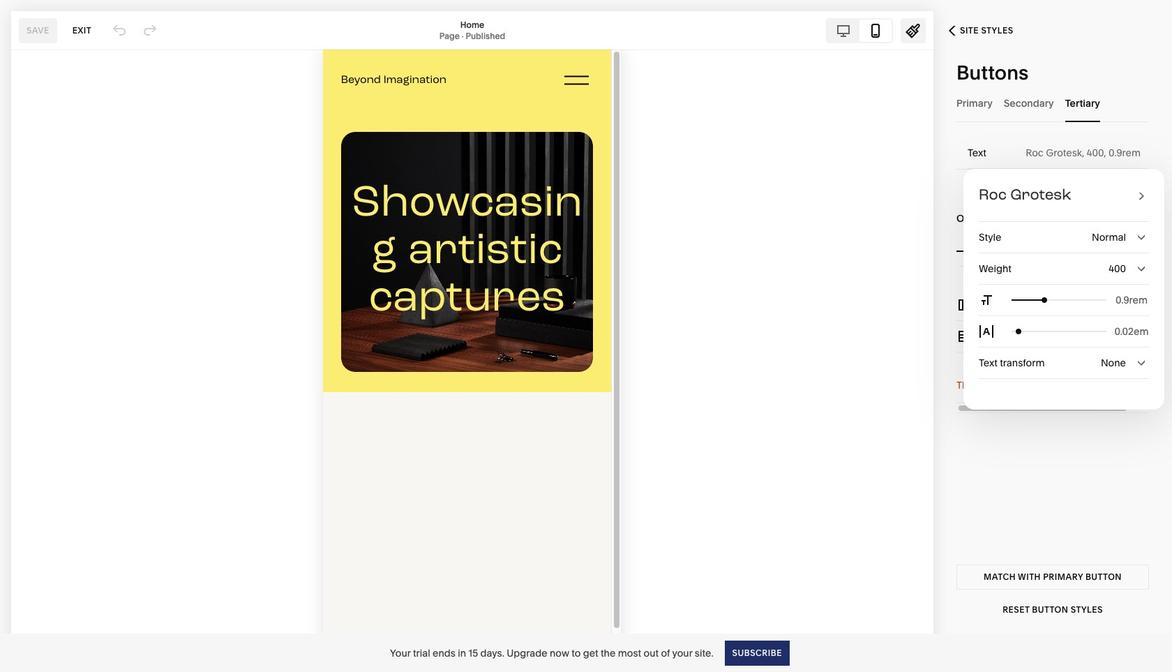 Task type: locate. For each thing, give the bounding box(es) containing it.
roc inside button
[[979, 185, 1008, 207]]

the
[[601, 647, 616, 659]]

1 vertical spatial tab list
[[957, 84, 1150, 122]]

your
[[673, 647, 693, 659]]

text
[[968, 147, 987, 159], [979, 357, 998, 369]]

0 vertical spatial roc
[[1026, 147, 1044, 159]]

0 horizontal spatial roc
[[979, 185, 1008, 207]]

1 vertical spatial styles
[[1071, 605, 1104, 615]]

1 vertical spatial roc
[[979, 185, 1008, 207]]

of
[[661, 647, 670, 659]]

tertiary button
[[1066, 84, 1101, 122]]

exit button
[[65, 18, 99, 43]]

transform
[[1001, 357, 1045, 369]]

your
[[390, 647, 411, 659]]

1 horizontal spatial tab list
[[957, 84, 1150, 122]]

none
[[1102, 357, 1127, 369]]

save button
[[19, 18, 57, 43]]

400,
[[1088, 147, 1107, 159]]

None field
[[979, 222, 1150, 253], [979, 253, 1150, 284], [979, 348, 1150, 378], [979, 222, 1150, 253], [979, 253, 1150, 284], [979, 348, 1150, 378]]

400
[[1109, 262, 1127, 275]]

15
[[469, 647, 478, 659]]

None range field
[[1012, 285, 1107, 316], [990, 290, 1107, 320], [1012, 316, 1107, 347], [990, 321, 1107, 352], [1012, 285, 1107, 316], [990, 290, 1107, 320], [1012, 316, 1107, 347], [990, 321, 1107, 352]]

roc
[[1026, 147, 1044, 159], [979, 185, 1008, 207]]

0 vertical spatial tab list
[[828, 19, 892, 42]]

1 vertical spatial text
[[979, 357, 998, 369]]

shape
[[968, 179, 998, 191]]

primary
[[957, 97, 993, 109]]

days.
[[481, 647, 505, 659]]

text up page
[[979, 357, 998, 369]]

text transform
[[979, 357, 1045, 369]]

reset
[[1003, 605, 1030, 615]]

styles
[[982, 25, 1014, 36], [1071, 605, 1104, 615]]

roc grotesk, 400, 0.9rem
[[1026, 147, 1141, 159]]

button.
[[1108, 379, 1141, 392]]

this page doesn't have a tertiary button.
[[957, 379, 1141, 392]]

1 horizontal spatial styles
[[1071, 605, 1104, 615]]

styles right site
[[982, 25, 1014, 36]]

tertiary
[[1066, 97, 1101, 109]]

roc for roc grotesk, 400, 0.9rem
[[1026, 147, 1044, 159]]

[object Object] range field
[[957, 236, 1150, 266]]

grotesk
[[1011, 185, 1072, 207]]

roc up outline
[[979, 185, 1008, 207]]

1 horizontal spatial roc
[[1026, 147, 1044, 159]]

None text field
[[1115, 293, 1150, 308], [1115, 329, 1150, 344], [1115, 293, 1150, 308], [1115, 329, 1150, 344]]

buttons
[[957, 61, 1029, 84]]

text for text
[[968, 147, 987, 159]]

normal
[[1093, 231, 1127, 244]]

primary button
[[957, 84, 993, 122]]

ends
[[433, 647, 456, 659]]

upgrade
[[507, 647, 548, 659]]

0 vertical spatial text
[[968, 147, 987, 159]]

text up shape
[[968, 147, 987, 159]]

None text field
[[1115, 297, 1150, 313], [1115, 324, 1150, 339], [1115, 297, 1150, 313], [1115, 324, 1150, 339]]

roc left grotesk,
[[1026, 147, 1044, 159]]

grotesk,
[[1047, 147, 1085, 159]]

to
[[572, 647, 581, 659]]

save
[[27, 25, 49, 35]]

tab list
[[828, 19, 892, 42], [957, 84, 1150, 122]]

site.
[[695, 647, 714, 659]]

0 horizontal spatial styles
[[982, 25, 1014, 36]]

roc for roc grotesk
[[979, 185, 1008, 207]]

now
[[550, 647, 570, 659]]

styles right the button
[[1071, 605, 1104, 615]]

home
[[461, 19, 485, 30]]

style
[[979, 231, 1002, 244]]

0.9rem
[[1109, 147, 1141, 159]]



Task type: vqa. For each thing, say whether or not it's contained in the screenshot.
"Subscribe"
no



Task type: describe. For each thing, give the bounding box(es) containing it.
out
[[644, 647, 659, 659]]

·
[[462, 30, 464, 41]]

your trial ends in 15 days. upgrade now to get the most out of your site.
[[390, 647, 714, 659]]

this
[[957, 379, 976, 392]]

text for text transform
[[979, 357, 998, 369]]

site styles
[[961, 25, 1014, 36]]

site
[[961, 25, 980, 36]]

site styles button
[[934, 15, 1029, 46]]

secondary
[[1004, 97, 1055, 109]]

doesn't
[[1005, 379, 1039, 392]]

have
[[1041, 379, 1063, 392]]

weight
[[979, 262, 1012, 275]]

pill
[[1128, 179, 1141, 191]]

exit
[[72, 25, 92, 35]]

most
[[618, 647, 642, 659]]

page
[[440, 30, 460, 41]]

a
[[1066, 379, 1071, 392]]

trial
[[413, 647, 431, 659]]

home page · published
[[440, 19, 506, 41]]

reset button styles
[[1003, 605, 1104, 615]]

roc grotesk button
[[964, 169, 1165, 222]]

0 vertical spatial styles
[[982, 25, 1014, 36]]

published
[[466, 30, 506, 41]]

button
[[1033, 605, 1069, 615]]

outline element
[[957, 201, 1150, 267]]

[object Object] text field
[[1126, 211, 1146, 226]]

roc grotesk
[[979, 185, 1072, 207]]

outline
[[957, 212, 991, 225]]

in
[[458, 647, 466, 659]]

tab list containing primary
[[957, 84, 1150, 122]]

page
[[978, 379, 1002, 392]]

get
[[583, 647, 599, 659]]

0 horizontal spatial tab list
[[828, 19, 892, 42]]

tertiary
[[1074, 379, 1106, 392]]

secondary button
[[1004, 84, 1055, 122]]

reset button styles button
[[957, 598, 1150, 623]]



